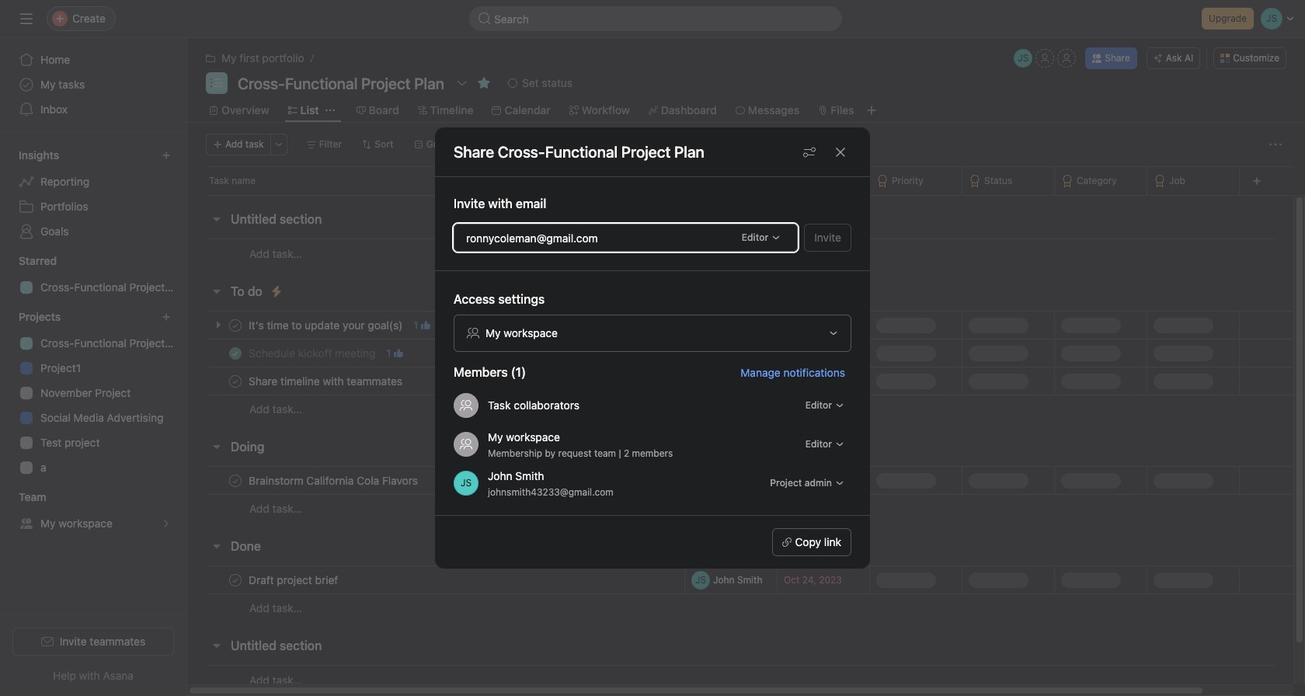 Task type: describe. For each thing, give the bounding box(es) containing it.
header doing tree grid
[[187, 466, 1306, 523]]

1 vertical spatial js image
[[696, 571, 707, 590]]

project permissions image
[[804, 146, 816, 158]]

4 collapse task list for this group image from the top
[[211, 640, 223, 652]]

brainstorm california cola flavors cell
[[187, 466, 685, 495]]

header to do tree grid
[[187, 311, 1306, 424]]

completed image
[[226, 344, 245, 363]]

0 vertical spatial js image
[[696, 344, 707, 363]]

hide sidebar image
[[20, 12, 33, 25]]

Completed checkbox
[[226, 344, 245, 363]]

header done tree grid
[[187, 566, 1306, 623]]

1 like. you liked this task image
[[394, 349, 403, 358]]

close this dialog image
[[835, 146, 847, 158]]

remove from starred image
[[478, 77, 490, 89]]

rules for to do image
[[270, 285, 283, 298]]

task name text field for mark complete checkbox
[[246, 572, 343, 588]]

Mark complete checkbox
[[226, 571, 245, 590]]

projects element
[[0, 303, 187, 483]]

Add members by name or email… text field
[[466, 229, 730, 247]]

teams element
[[0, 483, 187, 539]]

task name text field for mark complete option within the the brainstorm california cola flavors cell
[[246, 473, 423, 488]]

list image
[[211, 77, 223, 89]]

task name text field for completed option at the left of page
[[246, 345, 380, 361]]

0 horizontal spatial js image
[[461, 471, 472, 496]]

starred element
[[0, 247, 187, 303]]



Task type: locate. For each thing, give the bounding box(es) containing it.
share timeline with teammates cell
[[187, 367, 685, 396]]

Mark complete checkbox
[[226, 372, 245, 391], [226, 471, 245, 490]]

insights element
[[0, 141, 187, 247]]

global element
[[0, 38, 187, 131]]

1 vertical spatial mark complete checkbox
[[226, 471, 245, 490]]

js image
[[1018, 49, 1029, 68], [696, 571, 707, 590]]

task name text field inside the schedule kickoff meeting cell
[[246, 345, 380, 361]]

None text field
[[234, 72, 448, 94]]

1 collapse task list for this group image from the top
[[211, 213, 223, 225]]

mark complete checkbox for share timeline with teammates 'cell' on the bottom of page
[[226, 372, 245, 391]]

schedule kickoff meeting cell
[[187, 339, 685, 368]]

task name text field inside draft project brief cell
[[246, 572, 343, 588]]

2 mark complete image from the top
[[226, 471, 245, 490]]

1 mark complete checkbox from the top
[[226, 372, 245, 391]]

1 horizontal spatial js image
[[1018, 49, 1029, 68]]

mark complete image inside the brainstorm california cola flavors cell
[[226, 471, 245, 490]]

dialog
[[435, 127, 870, 569]]

task name text field inside share timeline with teammates 'cell'
[[246, 373, 407, 389]]

0 vertical spatial mark complete checkbox
[[226, 372, 245, 391]]

js image
[[696, 344, 707, 363], [461, 471, 472, 496]]

row
[[187, 166, 1306, 195], [206, 194, 1306, 196], [187, 239, 1306, 268], [187, 339, 1306, 368], [187, 367, 1306, 396], [187, 395, 1306, 424], [187, 466, 1306, 495], [187, 494, 1306, 523], [187, 566, 1306, 595], [187, 594, 1306, 623], [187, 665, 1306, 695]]

1 horizontal spatial js image
[[696, 344, 707, 363]]

collapse task list for this group image
[[211, 285, 223, 298]]

1 vertical spatial mark complete image
[[226, 471, 245, 490]]

mark complete checkbox inside the brainstorm california cola flavors cell
[[226, 471, 245, 490]]

prominent image
[[479, 12, 491, 25]]

2 collapse task list for this group image from the top
[[211, 441, 223, 453]]

1 task name text field from the top
[[246, 345, 380, 361]]

mark complete checkbox inside share timeline with teammates 'cell'
[[226, 372, 245, 391]]

0 vertical spatial js image
[[1018, 49, 1029, 68]]

1 mark complete image from the top
[[226, 372, 245, 391]]

mark complete image for the brainstorm california cola flavors cell
[[226, 471, 245, 490]]

3 collapse task list for this group image from the top
[[211, 540, 223, 553]]

4 task name text field from the top
[[246, 572, 343, 588]]

collapse task list for this group image
[[211, 213, 223, 225], [211, 441, 223, 453], [211, 540, 223, 553], [211, 640, 223, 652]]

mark complete image for share timeline with teammates 'cell' on the bottom of page
[[226, 372, 245, 391]]

task name text field inside the brainstorm california cola flavors cell
[[246, 473, 423, 488]]

mark complete image
[[226, 372, 245, 391], [226, 471, 245, 490]]

0 vertical spatial mark complete image
[[226, 372, 245, 391]]

task name text field for mark complete option within the share timeline with teammates 'cell'
[[246, 373, 407, 389]]

Task name text field
[[246, 345, 380, 361], [246, 373, 407, 389], [246, 473, 423, 488], [246, 572, 343, 588]]

1 vertical spatial js image
[[461, 471, 472, 496]]

mark complete image inside share timeline with teammates 'cell'
[[226, 372, 245, 391]]

mark complete checkbox for the brainstorm california cola flavors cell
[[226, 471, 245, 490]]

2 task name text field from the top
[[246, 373, 407, 389]]

0 horizontal spatial js image
[[696, 571, 707, 590]]

3 task name text field from the top
[[246, 473, 423, 488]]

mark complete image
[[226, 571, 245, 590]]

2 mark complete checkbox from the top
[[226, 471, 245, 490]]

draft project brief cell
[[187, 566, 685, 595]]



Task type: vqa. For each thing, say whether or not it's contained in the screenshot.
second Collapse task list for this group image from the bottom of the page
yes



